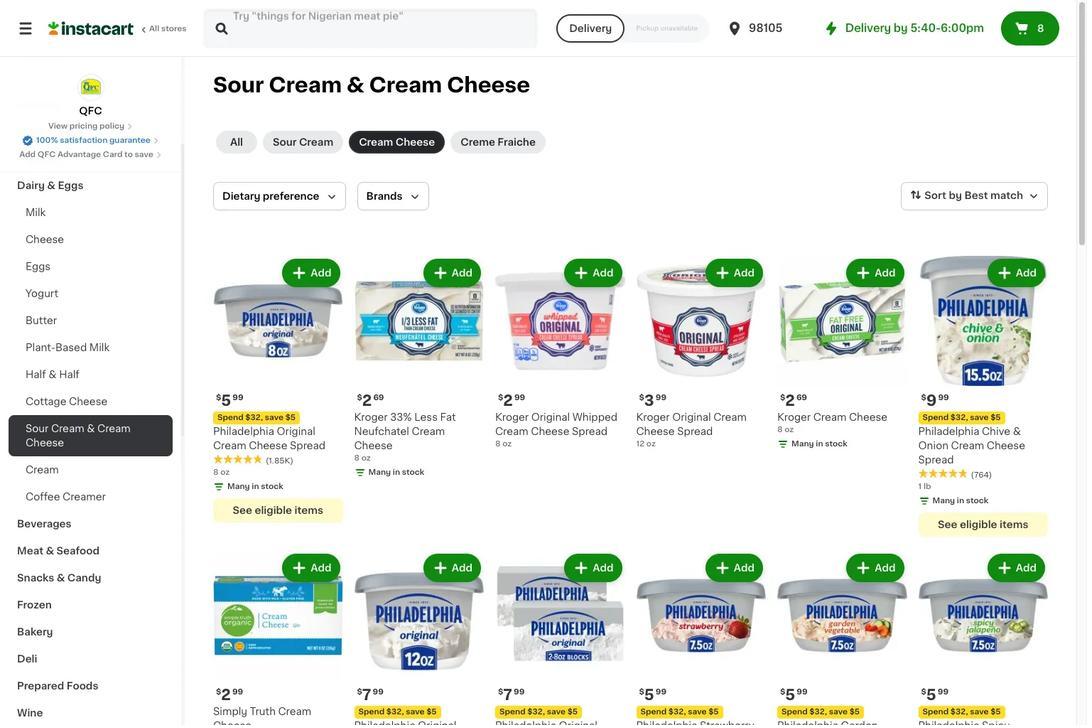 Task type: locate. For each thing, give the bounding box(es) containing it.
sour
[[213, 75, 264, 95], [273, 137, 297, 147], [26, 424, 49, 434]]

sour cream & cream cheese down search field
[[213, 75, 530, 95]]

many
[[792, 440, 815, 448], [369, 468, 391, 476], [228, 482, 250, 490], [933, 497, 956, 504]]

spend
[[218, 413, 244, 421], [923, 413, 949, 421], [359, 708, 385, 716], [500, 708, 526, 716], [641, 708, 667, 716], [782, 708, 808, 716], [923, 708, 949, 716]]

kroger inside kroger 33% less fat neufchatel cream cheese 8 oz
[[354, 412, 388, 422]]

1 vertical spatial see eligible items
[[939, 519, 1029, 529]]

cheese inside simply truth cream cheese
[[213, 721, 252, 725]]

0 vertical spatial see
[[233, 505, 252, 515]]

eggs down 'advantage'
[[58, 181, 83, 191]]

original inside the kroger original whipped cream cheese spread 8 oz
[[532, 412, 570, 422]]

7
[[362, 688, 372, 702], [504, 688, 513, 702]]

8
[[1038, 23, 1045, 33], [778, 426, 783, 433], [496, 440, 501, 448], [354, 454, 360, 462], [213, 468, 219, 476]]

1 horizontal spatial items
[[1000, 519, 1029, 529]]

$ 2 99
[[498, 393, 526, 408], [216, 688, 243, 702]]

$ 2 99 for kroger original whipped cream cheese spread
[[498, 393, 526, 408]]

delivery inside button
[[570, 23, 612, 33]]

items for 5
[[295, 505, 323, 515]]

1 vertical spatial sour
[[273, 137, 297, 147]]

see eligible items for 9
[[939, 519, 1029, 529]]

best match
[[965, 191, 1024, 201]]

1 vertical spatial milk
[[89, 343, 110, 353]]

delivery by 5:40-6:00pm
[[846, 23, 985, 33]]

0 horizontal spatial see eligible items button
[[213, 498, 343, 522]]

2 69 from the left
[[797, 394, 808, 401]]

0 horizontal spatial $ 7 99
[[357, 688, 384, 702]]

stock down kroger 33% less fat neufchatel cream cheese 8 oz
[[402, 468, 425, 476]]

cream inside philadelphia original cream cheese spread
[[213, 440, 247, 450]]

3 kroger from the left
[[637, 412, 670, 422]]

snacks & candy link
[[9, 565, 173, 592]]

1 horizontal spatial eligible
[[960, 519, 998, 529]]

1 horizontal spatial philadelphia
[[919, 426, 980, 436]]

by left 5:40-
[[894, 23, 908, 33]]

$ 3 99
[[640, 393, 667, 408]]

many down the kroger cream cheese 8 oz
[[792, 440, 815, 448]]

oz
[[785, 426, 794, 433], [503, 440, 512, 448], [647, 440, 656, 448], [362, 454, 371, 462], [221, 468, 230, 476]]

0 horizontal spatial milk
[[26, 208, 46, 218]]

1 vertical spatial by
[[949, 191, 963, 201]]

sour right all link
[[273, 137, 297, 147]]

view pricing policy
[[48, 122, 125, 130]]

1 vertical spatial $ 2 99
[[216, 688, 243, 702]]

half down the plant-based milk
[[59, 370, 80, 380]]

0 horizontal spatial all
[[149, 25, 159, 33]]

$ inside the $ 9 99
[[922, 394, 927, 401]]

eggs
[[58, 181, 83, 191], [26, 262, 51, 272]]

spread
[[572, 426, 608, 436], [678, 426, 713, 436], [290, 440, 326, 450], [919, 455, 955, 465]]

all inside all stores link
[[149, 25, 159, 33]]

1 kroger from the left
[[354, 412, 388, 422]]

2 horizontal spatial original
[[673, 412, 711, 422]]

delivery button
[[557, 14, 625, 43]]

many down "onion"
[[933, 497, 956, 504]]

sour cream & cream cheese down cottage cheese
[[26, 424, 131, 448]]

8 inside the kroger original whipped cream cheese spread 8 oz
[[496, 440, 501, 448]]

eligible down "(764)"
[[960, 519, 998, 529]]

0 horizontal spatial see eligible items
[[233, 505, 323, 515]]

$ 7 99
[[357, 688, 384, 702], [498, 688, 525, 702]]

brands
[[367, 191, 403, 201]]

in down philadelphia original cream cheese spread
[[252, 482, 259, 490]]

69
[[374, 394, 384, 401], [797, 394, 808, 401]]

1 horizontal spatial see
[[939, 519, 958, 529]]

beverages
[[17, 519, 72, 529]]

kroger for cheese
[[496, 412, 529, 422]]

cream inside the kroger original cream cheese spread 12 oz
[[714, 412, 747, 422]]

None search field
[[203, 9, 538, 48]]

coffee
[[26, 492, 60, 502]]

0 horizontal spatial 7
[[362, 688, 372, 702]]

0 horizontal spatial original
[[277, 426, 316, 436]]

product group containing 9
[[919, 256, 1049, 536]]

see eligible items
[[233, 505, 323, 515], [939, 519, 1029, 529]]

2 for kroger 33% less fat neufchatel cream cheese
[[362, 393, 372, 408]]

0 horizontal spatial philadelphia
[[213, 426, 274, 436]]

half
[[26, 370, 46, 380], [59, 370, 80, 380]]

1 horizontal spatial $ 2 69
[[781, 393, 808, 408]]

cream inside the kroger original whipped cream cheese spread 8 oz
[[496, 426, 529, 436]]

1 $ 2 69 from the left
[[357, 393, 384, 408]]

satisfaction
[[60, 137, 108, 144]]

candy
[[67, 573, 101, 583]]

dietary preference
[[223, 191, 320, 201]]

1 horizontal spatial $ 7 99
[[498, 688, 525, 702]]

preference
[[263, 191, 320, 201]]

98105
[[749, 23, 783, 33]]

& right meat
[[46, 546, 54, 556]]

99 inside $ 3 99
[[656, 394, 667, 401]]

0 vertical spatial eggs
[[58, 181, 83, 191]]

original inside the kroger original cream cheese spread 12 oz
[[673, 412, 711, 422]]

by right sort
[[949, 191, 963, 201]]

1 vertical spatial all
[[230, 137, 243, 147]]

1 horizontal spatial 69
[[797, 394, 808, 401]]

0 vertical spatial all
[[149, 25, 159, 33]]

★★★★★
[[213, 455, 263, 465], [213, 455, 263, 465], [919, 469, 969, 479], [919, 469, 969, 479]]

4 kroger from the left
[[778, 412, 811, 422]]

$ 2 99 up simply
[[216, 688, 243, 702]]

cheese inside the kroger original cream cheese spread 12 oz
[[637, 426, 675, 436]]

69 up the kroger cream cheese 8 oz
[[797, 394, 808, 401]]

original inside philadelphia original cream cheese spread
[[277, 426, 316, 436]]

1 vertical spatial items
[[1000, 519, 1029, 529]]

1 philadelphia from the left
[[213, 426, 274, 436]]

plant-based milk link
[[9, 334, 173, 361]]

eggs up yogurt in the left of the page
[[26, 262, 51, 272]]

butter
[[26, 316, 57, 326]]

&
[[347, 75, 365, 95], [47, 181, 55, 191], [49, 370, 57, 380], [87, 424, 95, 434], [1014, 426, 1022, 436], [46, 546, 54, 556], [57, 573, 65, 583]]

1 horizontal spatial qfc
[[79, 106, 102, 116]]

delivery inside 'link'
[[846, 23, 892, 33]]

2 up the kroger cream cheese 8 oz
[[786, 393, 796, 408]]

add qfc advantage card to save
[[19, 151, 153, 159]]

sour cream & cream cheese inside "link"
[[26, 424, 131, 448]]

0 vertical spatial qfc
[[79, 106, 102, 116]]

lists link
[[9, 40, 173, 68]]

8 inside 8 "button"
[[1038, 23, 1045, 33]]

milk right based
[[89, 343, 110, 353]]

stock down "(764)"
[[967, 497, 989, 504]]

0 horizontal spatial $ 2 69
[[357, 393, 384, 408]]

0 vertical spatial see eligible items
[[233, 505, 323, 515]]

in down the kroger cream cheese 8 oz
[[816, 440, 824, 448]]

stock
[[826, 440, 848, 448], [402, 468, 425, 476], [261, 482, 284, 490], [967, 497, 989, 504]]

1 horizontal spatial by
[[949, 191, 963, 201]]

philadelphia inside philadelphia original cream cheese spread
[[213, 426, 274, 436]]

many down 8 oz
[[228, 482, 250, 490]]

1 horizontal spatial see eligible items button
[[919, 512, 1049, 536]]

qfc link
[[77, 74, 104, 118]]

guarantee
[[109, 137, 151, 144]]

1 horizontal spatial 7
[[504, 688, 513, 702]]

eligible
[[255, 505, 292, 515], [960, 519, 998, 529]]

cheese inside philadelphia chive & onion cream cheese spread
[[987, 440, 1026, 450]]

recipes link
[[9, 91, 173, 118]]

0 horizontal spatial eggs
[[26, 262, 51, 272]]

philadelphia inside philadelphia chive & onion cream cheese spread
[[919, 426, 980, 436]]

5
[[221, 393, 231, 408], [645, 688, 655, 702], [786, 688, 796, 702], [927, 688, 937, 702]]

items for 9
[[1000, 519, 1029, 529]]

chive
[[983, 426, 1011, 436]]

0 horizontal spatial sour cream & cream cheese
[[26, 424, 131, 448]]

coffee creamer link
[[9, 483, 173, 510]]

0 horizontal spatial $ 2 99
[[216, 688, 243, 702]]

$ 2 99 up the kroger original whipped cream cheese spread 8 oz
[[498, 393, 526, 408]]

2 up the kroger original whipped cream cheese spread 8 oz
[[504, 393, 513, 408]]

eligible for 9
[[960, 519, 998, 529]]

2 $ 7 99 from the left
[[498, 688, 525, 702]]

see eligible items for 5
[[233, 505, 323, 515]]

2 half from the left
[[59, 370, 80, 380]]

brands button
[[357, 182, 429, 210]]

1 7 from the left
[[362, 688, 372, 702]]

by inside field
[[949, 191, 963, 201]]

$ 2 69 up neufchatel
[[357, 393, 384, 408]]

0 horizontal spatial see
[[233, 505, 252, 515]]

1 horizontal spatial sour cream & cream cheese
[[213, 75, 530, 95]]

eligible for 5
[[255, 505, 292, 515]]

wine link
[[9, 700, 173, 725]]

100%
[[36, 137, 58, 144]]

0 horizontal spatial delivery
[[570, 23, 612, 33]]

simply truth cream cheese
[[213, 707, 312, 725]]

creme fraiche
[[461, 137, 536, 147]]

eligible down (1.85k)
[[255, 505, 292, 515]]

spread inside the kroger original cream cheese spread 12 oz
[[678, 426, 713, 436]]

$ 2 69 up the kroger cream cheese 8 oz
[[781, 393, 808, 408]]

1 horizontal spatial delivery
[[846, 23, 892, 33]]

2 up simply
[[221, 688, 231, 702]]

see eligible items button for 9
[[919, 512, 1049, 536]]

0 horizontal spatial eligible
[[255, 505, 292, 515]]

sour cream & cream cheese
[[213, 75, 530, 95], [26, 424, 131, 448]]

meat
[[17, 546, 43, 556]]

0 vertical spatial sour cream & cream cheese
[[213, 75, 530, 95]]

0 horizontal spatial by
[[894, 23, 908, 33]]

pricing
[[69, 122, 98, 130]]

0 horizontal spatial items
[[295, 505, 323, 515]]

$ inside $ 3 99
[[640, 394, 645, 401]]

cheese inside philadelphia original cream cheese spread
[[249, 440, 288, 450]]

0 vertical spatial sour
[[213, 75, 264, 95]]

see eligible items button
[[213, 498, 343, 522], [919, 512, 1049, 536]]

0 vertical spatial $ 2 99
[[498, 393, 526, 408]]

milk down the dairy
[[26, 208, 46, 218]]

see eligible items down "(764)"
[[939, 519, 1029, 529]]

sour down cottage
[[26, 424, 49, 434]]

0 vertical spatial items
[[295, 505, 323, 515]]

kroger inside the kroger original cream cheese spread 12 oz
[[637, 412, 670, 422]]

1 69 from the left
[[374, 394, 384, 401]]

qfc down 100%
[[38, 151, 56, 159]]

2 for kroger original whipped cream cheese spread
[[504, 393, 513, 408]]

creme
[[461, 137, 495, 147]]

1 horizontal spatial half
[[59, 370, 80, 380]]

2 for simply truth cream cheese
[[221, 688, 231, 702]]

cottage cheese link
[[9, 388, 173, 415]]

cream inside cream link
[[26, 465, 59, 475]]

match
[[991, 191, 1024, 201]]

sour inside "link"
[[26, 424, 49, 434]]

1 horizontal spatial all
[[230, 137, 243, 147]]

1 horizontal spatial see eligible items
[[939, 519, 1029, 529]]

milk
[[26, 208, 46, 218], [89, 343, 110, 353]]

0 horizontal spatial sour
[[26, 424, 49, 434]]

qfc logo image
[[77, 74, 104, 101]]

& down the cottage cheese link
[[87, 424, 95, 434]]

oz inside the kroger original cream cheese spread 12 oz
[[647, 440, 656, 448]]

& right chive
[[1014, 426, 1022, 436]]

sour cream & cream cheese link
[[9, 415, 173, 456]]

by for delivery
[[894, 23, 908, 33]]

many in stock
[[792, 440, 848, 448], [369, 468, 425, 476], [228, 482, 284, 490], [933, 497, 989, 504]]

1 horizontal spatial sour
[[213, 75, 264, 95]]

delivery for delivery by 5:40-6:00pm
[[846, 23, 892, 33]]

0 vertical spatial eligible
[[255, 505, 292, 515]]

seafood
[[57, 546, 100, 556]]

add button
[[284, 260, 339, 286], [425, 260, 480, 286], [566, 260, 621, 286], [707, 260, 762, 286], [848, 260, 903, 286], [990, 260, 1044, 286], [284, 555, 339, 581], [425, 555, 480, 581], [566, 555, 621, 581], [707, 555, 762, 581], [848, 555, 903, 581], [990, 555, 1044, 581]]

half down the plant-
[[26, 370, 46, 380]]

8 button
[[1002, 11, 1060, 46]]

philadelphia up "onion"
[[919, 426, 980, 436]]

1 vertical spatial eggs
[[26, 262, 51, 272]]

produce
[[17, 154, 60, 164]]

philadelphia up (1.85k)
[[213, 426, 274, 436]]

2 7 from the left
[[504, 688, 513, 702]]

1 horizontal spatial milk
[[89, 343, 110, 353]]

kroger inside the kroger original whipped cream cheese spread 8 oz
[[496, 412, 529, 422]]

& right the dairy
[[47, 181, 55, 191]]

best
[[965, 191, 989, 201]]

view
[[48, 122, 68, 130]]

all left stores
[[149, 25, 159, 33]]

frozen
[[17, 600, 52, 610]]

lb
[[924, 482, 932, 490]]

qfc up view pricing policy link
[[79, 106, 102, 116]]

cream inside the kroger cream cheese 8 oz
[[814, 412, 847, 422]]

see eligible items button down "(764)"
[[919, 512, 1049, 536]]

all up dietary at the left of page
[[230, 137, 243, 147]]

2 kroger from the left
[[496, 412, 529, 422]]

oz inside kroger 33% less fat neufchatel cream cheese 8 oz
[[362, 454, 371, 462]]

0 horizontal spatial half
[[26, 370, 46, 380]]

philadelphia original cream cheese spread
[[213, 426, 326, 450]]

69 up neufchatel
[[374, 394, 384, 401]]

see eligible items button down (1.85k)
[[213, 498, 343, 522]]

qfc inside 'link'
[[79, 106, 102, 116]]

1 vertical spatial eligible
[[960, 519, 998, 529]]

in down kroger 33% less fat neufchatel cream cheese 8 oz
[[393, 468, 400, 476]]

cheese inside "link"
[[26, 438, 64, 448]]

original
[[532, 412, 570, 422], [673, 412, 711, 422], [277, 426, 316, 436]]

by inside 'link'
[[894, 23, 908, 33]]

deli link
[[9, 646, 173, 673]]

2 vertical spatial sour
[[26, 424, 49, 434]]

kroger inside the kroger cream cheese 8 oz
[[778, 412, 811, 422]]

2 up neufchatel
[[362, 393, 372, 408]]

0 horizontal spatial 69
[[374, 394, 384, 401]]

1 vertical spatial sour cream & cream cheese
[[26, 424, 131, 448]]

see eligible items down (1.85k)
[[233, 505, 323, 515]]

2 philadelphia from the left
[[919, 426, 980, 436]]

product group
[[213, 256, 343, 522], [354, 256, 484, 481], [496, 256, 625, 450], [637, 256, 766, 450], [778, 256, 908, 453], [919, 256, 1049, 536], [213, 551, 343, 725], [354, 551, 484, 725], [496, 551, 625, 725], [637, 551, 766, 725], [778, 551, 908, 725], [919, 551, 1049, 725]]

$ 2 69 for kroger cream cheese
[[781, 393, 808, 408]]

2 $ 2 69 from the left
[[781, 393, 808, 408]]

$32, inside product group
[[951, 413, 969, 421]]

save
[[135, 151, 153, 159], [265, 413, 284, 421], [971, 413, 989, 421], [406, 708, 425, 716], [547, 708, 566, 716], [688, 708, 707, 716], [830, 708, 848, 716], [971, 708, 989, 716]]

all inside all link
[[230, 137, 243, 147]]

0 vertical spatial by
[[894, 23, 908, 33]]

2
[[362, 393, 372, 408], [504, 393, 513, 408], [786, 393, 796, 408], [221, 688, 231, 702]]

thanksgiving link
[[9, 118, 173, 145]]

1 vertical spatial qfc
[[38, 151, 56, 159]]

sour up all link
[[213, 75, 264, 95]]

1 horizontal spatial original
[[532, 412, 570, 422]]

33%
[[390, 412, 412, 422]]

bakery link
[[9, 619, 173, 646]]

1 horizontal spatial $ 2 99
[[498, 393, 526, 408]]

1 vertical spatial see
[[939, 519, 958, 529]]

dairy & eggs
[[17, 181, 83, 191]]



Task type: vqa. For each thing, say whether or not it's contained in the screenshot.
Kroger for Spread
yes



Task type: describe. For each thing, give the bounding box(es) containing it.
dietary
[[223, 191, 261, 201]]

1 lb
[[919, 482, 932, 490]]

cheese inside kroger 33% less fat neufchatel cream cheese 8 oz
[[354, 440, 393, 450]]

9
[[927, 393, 937, 408]]

creamer
[[63, 492, 106, 502]]

in down philadelphia chive & onion cream cheese spread
[[958, 497, 965, 504]]

$ 2 99 for simply truth cream cheese
[[216, 688, 243, 702]]

milk link
[[9, 199, 173, 226]]

neufchatel
[[354, 426, 410, 436]]

kroger for neufchatel
[[354, 412, 388, 422]]

add qfc advantage card to save link
[[19, 149, 162, 161]]

many in stock down (1.85k)
[[228, 482, 284, 490]]

100% satisfaction guarantee button
[[22, 132, 159, 146]]

kroger original cream cheese spread 12 oz
[[637, 412, 747, 448]]

eggs link
[[9, 253, 173, 280]]

all for all
[[230, 137, 243, 147]]

based
[[55, 343, 87, 353]]

many in stock down "(764)"
[[933, 497, 989, 504]]

1
[[919, 482, 922, 490]]

spread inside the kroger original whipped cream cheese spread 8 oz
[[572, 426, 608, 436]]

8 oz
[[213, 468, 230, 476]]

1 horizontal spatial eggs
[[58, 181, 83, 191]]

card
[[103, 151, 123, 159]]

meat & seafood link
[[9, 538, 173, 565]]

many down neufchatel
[[369, 468, 391, 476]]

half & half link
[[9, 361, 173, 388]]

cottage cheese
[[26, 397, 108, 407]]

snacks & candy
[[17, 573, 101, 583]]

& up cottage
[[49, 370, 57, 380]]

philadelphia for 5
[[213, 426, 274, 436]]

see for 9
[[939, 519, 958, 529]]

all for all stores
[[149, 25, 159, 33]]

prepared foods
[[17, 681, 98, 691]]

thanksgiving
[[17, 127, 85, 137]]

creme fraiche link
[[451, 131, 546, 154]]

spread inside philadelphia original cream cheese spread
[[290, 440, 326, 450]]

many in stock down the kroger cream cheese 8 oz
[[792, 440, 848, 448]]

8 inside kroger 33% less fat neufchatel cream cheese 8 oz
[[354, 454, 360, 462]]

delivery for delivery
[[570, 23, 612, 33]]

yogurt link
[[9, 280, 173, 307]]

simply
[[213, 707, 248, 717]]

cottage
[[26, 397, 67, 407]]

0 vertical spatial milk
[[26, 208, 46, 218]]

8 inside the kroger cream cheese 8 oz
[[778, 426, 783, 433]]

meat & seafood
[[17, 546, 100, 556]]

half & half
[[26, 370, 80, 380]]

2 for kroger cream cheese
[[786, 393, 796, 408]]

5:40-
[[911, 23, 941, 33]]

snacks
[[17, 573, 54, 583]]

dairy & eggs link
[[9, 172, 173, 199]]

kroger for oz
[[778, 412, 811, 422]]

sort
[[925, 191, 947, 201]]

oz inside the kroger cream cheese 8 oz
[[785, 426, 794, 433]]

oz inside the kroger original whipped cream cheese spread 8 oz
[[503, 440, 512, 448]]

0 horizontal spatial qfc
[[38, 151, 56, 159]]

policy
[[100, 122, 125, 130]]

bakery
[[17, 627, 53, 637]]

prepared
[[17, 681, 64, 691]]

many in stock down kroger 33% less fat neufchatel cream cheese 8 oz
[[369, 468, 425, 476]]

fat
[[441, 412, 456, 422]]

sour cream link
[[263, 131, 344, 154]]

stock down the kroger cream cheese 8 oz
[[826, 440, 848, 448]]

1 $ 7 99 from the left
[[357, 688, 384, 702]]

& left candy
[[57, 573, 65, 583]]

butter link
[[9, 307, 173, 334]]

cream link
[[9, 456, 173, 483]]

delivery by 5:40-6:00pm link
[[823, 20, 985, 37]]

cream inside kroger 33% less fat neufchatel cream cheese 8 oz
[[412, 426, 445, 436]]

truth
[[250, 707, 276, 717]]

all stores link
[[48, 9, 188, 48]]

see eligible items button for 5
[[213, 498, 343, 522]]

$ 9 99
[[922, 393, 950, 408]]

cream inside simply truth cream cheese
[[278, 707, 312, 717]]

advantage
[[58, 151, 101, 159]]

product group containing 3
[[637, 256, 766, 450]]

cream inside philadelphia chive & onion cream cheese spread
[[952, 440, 985, 450]]

stock down (1.85k)
[[261, 482, 284, 490]]

& inside "link"
[[87, 424, 95, 434]]

stores
[[161, 25, 187, 33]]

all link
[[216, 131, 257, 154]]

add inside add qfc advantage card to save link
[[19, 151, 36, 159]]

69 for 33%
[[374, 394, 384, 401]]

sour cream
[[273, 137, 334, 147]]

produce link
[[9, 145, 173, 172]]

service type group
[[557, 14, 710, 43]]

frozen link
[[9, 592, 173, 619]]

cheese inside the kroger cream cheese 8 oz
[[850, 412, 888, 422]]

spread inside philadelphia chive & onion cream cheese spread
[[919, 455, 955, 465]]

all stores
[[149, 25, 187, 33]]

1 half from the left
[[26, 370, 46, 380]]

see for 5
[[233, 505, 252, 515]]

deli
[[17, 654, 37, 664]]

12
[[637, 440, 645, 448]]

$ 2 69 for kroger 33% less fat neufchatel cream cheese
[[357, 393, 384, 408]]

whipped
[[573, 412, 618, 422]]

cream inside 'cream cheese' link
[[359, 137, 393, 147]]

less
[[415, 412, 438, 422]]

3
[[645, 393, 655, 408]]

& down search field
[[347, 75, 365, 95]]

Best match Sort by field
[[902, 182, 1049, 210]]

original for 3
[[673, 412, 711, 422]]

cream inside sour cream link
[[299, 137, 334, 147]]

cheese inside the kroger original whipped cream cheese spread 8 oz
[[531, 426, 570, 436]]

69 for cream
[[797, 394, 808, 401]]

cream cheese link
[[349, 131, 445, 154]]

fraiche
[[498, 137, 536, 147]]

plant-based milk
[[26, 343, 110, 353]]

(1.85k)
[[266, 457, 294, 465]]

foods
[[67, 681, 98, 691]]

philadelphia for 9
[[919, 426, 980, 436]]

Search field
[[205, 10, 537, 47]]

& inside philadelphia chive & onion cream cheese spread
[[1014, 426, 1022, 436]]

lists
[[40, 49, 64, 59]]

kroger cream cheese 8 oz
[[778, 412, 888, 433]]

(764)
[[972, 471, 993, 479]]

original for 2
[[532, 412, 570, 422]]

2 horizontal spatial sour
[[273, 137, 297, 147]]

by for sort
[[949, 191, 963, 201]]

onion
[[919, 440, 949, 450]]

prepared foods link
[[9, 673, 173, 700]]

99 inside the $ 9 99
[[939, 394, 950, 401]]

kroger 33% less fat neufchatel cream cheese 8 oz
[[354, 412, 456, 462]]

instacart logo image
[[48, 20, 134, 37]]

98105 button
[[727, 9, 812, 48]]

kroger for spread
[[637, 412, 670, 422]]

beverages link
[[9, 510, 173, 538]]



